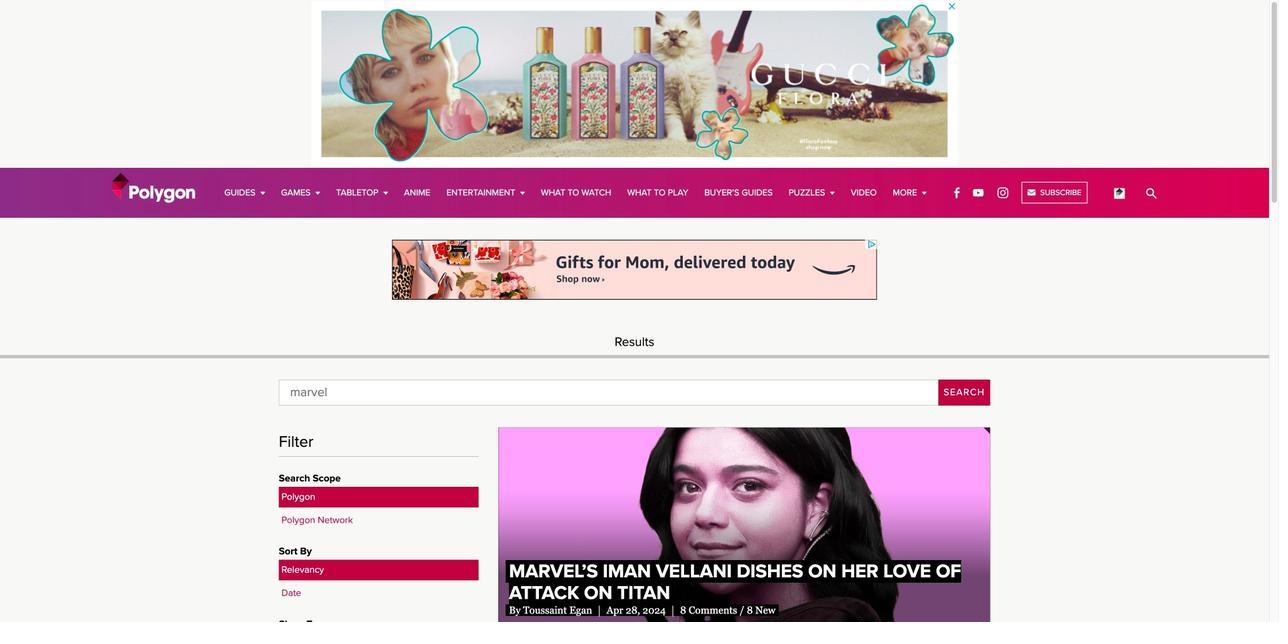 Task type: locate. For each thing, give the bounding box(es) containing it.
0 vertical spatial advertisement element
[[312, 1, 958, 167]]

advertisement element
[[312, 1, 958, 167], [392, 240, 878, 300]]



Task type: describe. For each thing, give the bounding box(es) containing it.
1 vertical spatial advertisement element
[[392, 240, 878, 300]]

marvel field
[[279, 380, 939, 406]]



Task type: vqa. For each thing, say whether or not it's contained in the screenshot.
topmost the Advertisement element
yes



